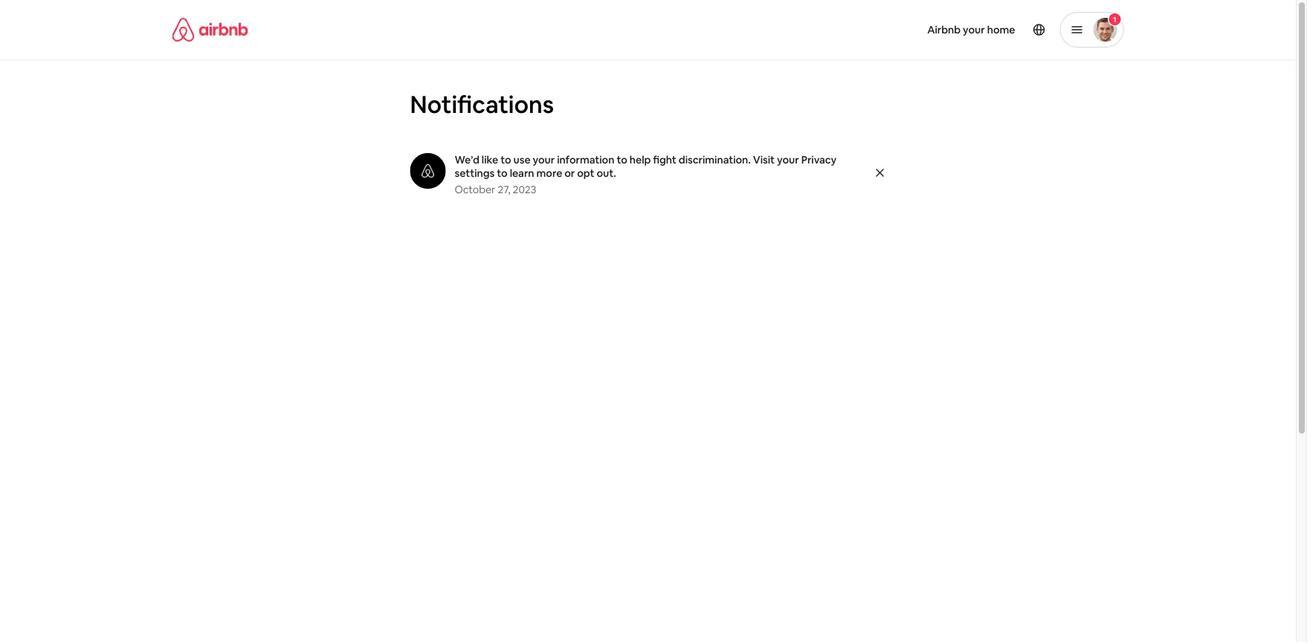 Task type: locate. For each thing, give the bounding box(es) containing it.
to
[[501, 153, 512, 167], [617, 153, 628, 167], [497, 167, 508, 180]]

your right use
[[533, 153, 555, 167]]

home
[[988, 23, 1016, 36]]

learn
[[510, 167, 535, 180]]

settings
[[455, 167, 495, 180]]

your right 'visit'
[[777, 153, 799, 167]]

privacy
[[802, 153, 837, 167]]

information
[[557, 153, 615, 167]]

october
[[455, 183, 496, 196]]

2 horizontal spatial your
[[963, 23, 986, 36]]

notifications
[[410, 89, 554, 120]]

opt
[[577, 167, 595, 180]]

1 horizontal spatial your
[[777, 153, 799, 167]]

your
[[963, 23, 986, 36], [533, 153, 555, 167], [777, 153, 799, 167]]

your left home
[[963, 23, 986, 36]]

airbnb your home link
[[919, 14, 1025, 45]]

use
[[514, 153, 531, 167]]

help
[[630, 153, 651, 167]]

2023
[[513, 183, 537, 196]]

27,
[[498, 183, 511, 196]]

or
[[565, 167, 575, 180]]

discrimination.
[[679, 153, 751, 167]]

your inside profile element
[[963, 23, 986, 36]]



Task type: describe. For each thing, give the bounding box(es) containing it.
1
[[1114, 15, 1117, 24]]

we'd like to use your information to help fight discrimination. visit your privacy settings to learn more or opt out. october 27, 2023
[[455, 153, 837, 196]]

0 horizontal spatial your
[[533, 153, 555, 167]]

1 button
[[1060, 12, 1124, 48]]

we'd
[[455, 153, 480, 167]]

airbnb
[[928, 23, 961, 36]]

to left help
[[617, 153, 628, 167]]

more
[[537, 167, 563, 180]]

visit
[[753, 153, 775, 167]]

out.
[[597, 167, 617, 180]]

to right like at the top left of the page
[[501, 153, 512, 167]]

fight
[[653, 153, 677, 167]]

like
[[482, 153, 499, 167]]

airbnb your home
[[928, 23, 1016, 36]]

to up 27,
[[497, 167, 508, 180]]

profile element
[[666, 0, 1124, 60]]



Task type: vqa. For each thing, say whether or not it's contained in the screenshot.
The – inside Newport Beach, California On Newport Beach 5 nights · Dec 11 – 16 $2,640 total before taxes
no



